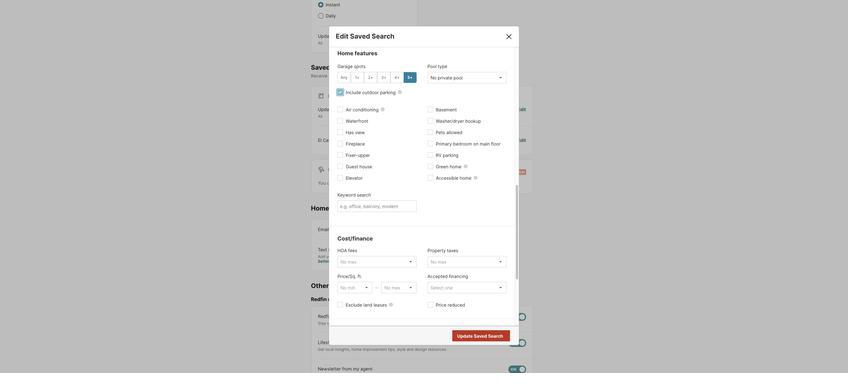 Task type: locate. For each thing, give the bounding box(es) containing it.
exclude land leases
[[346, 302, 387, 308]]

1 horizontal spatial parking
[[443, 152, 459, 158]]

home right accessible
[[460, 175, 472, 181]]

tips,
[[388, 347, 396, 352]]

0 vertical spatial emails
[[482, 137, 496, 143]]

0 vertical spatial home
[[338, 50, 354, 57]]

on inside edit saved search dialog
[[474, 141, 479, 147]]

parking down 3+ option
[[380, 90, 396, 95]]

for rent
[[328, 167, 350, 172]]

1 horizontal spatial home
[[338, 50, 354, 57]]

home up accessible home
[[450, 164, 462, 169]]

emails
[[482, 137, 496, 143], [331, 282, 351, 290]]

2 edit button from the top
[[518, 137, 527, 144]]

0 vertical spatial your
[[391, 73, 400, 79]]

pool type
[[428, 64, 448, 69]]

guest house
[[346, 164, 373, 169]]

1 vertical spatial on
[[474, 141, 479, 147]]

search up features
[[372, 32, 395, 40]]

0 vertical spatial edit button
[[518, 106, 527, 119]]

an
[[486, 321, 491, 325]]

home inside lifestyle & tips get local insights, home improvement tips, style and design resources.
[[352, 347, 362, 352]]

date
[[338, 321, 346, 325]]

1 vertical spatial parking
[[443, 152, 459, 158]]

has
[[346, 130, 354, 135]]

searches left while
[[365, 180, 384, 186]]

hoa fees
[[338, 248, 358, 253]]

saved inside saved searches receive timely notifications based on your preferred search filters.
[[311, 63, 331, 71]]

el
[[318, 137, 322, 143]]

leases
[[374, 302, 387, 308]]

accessible
[[436, 175, 459, 181]]

2 vertical spatial on
[[347, 321, 352, 325]]

0 vertical spatial on
[[384, 73, 389, 79]]

update inside button
[[458, 333, 473, 339]]

0 horizontal spatial search
[[357, 192, 371, 198]]

search up "e.g. office, balcony, modern" text box
[[357, 192, 371, 198]]

no inside button
[[481, 333, 487, 339]]

list box
[[428, 72, 507, 83], [338, 256, 417, 267], [428, 256, 507, 267], [338, 282, 373, 293], [382, 282, 417, 293], [428, 282, 507, 293]]

home features
[[338, 50, 378, 57]]

1 vertical spatial all
[[318, 114, 323, 119]]

home up 'garage'
[[338, 50, 354, 57]]

option group
[[338, 72, 417, 83]]

no results
[[481, 333, 503, 339]]

search for edit saved search
[[372, 32, 395, 40]]

1 edit button from the top
[[518, 106, 527, 119]]

0 horizontal spatial parking
[[380, 90, 396, 95]]

emails for other emails
[[331, 282, 351, 290]]

1 vertical spatial update
[[318, 107, 334, 112]]

spots
[[354, 64, 366, 69]]

on inside saved searches receive timely notifications based on your preferred search filters.
[[384, 73, 389, 79]]

design
[[415, 347, 427, 352]]

1
[[349, 137, 351, 143]]

instant
[[326, 2, 340, 8]]

1 horizontal spatial and
[[407, 347, 414, 352]]

1 vertical spatial searches
[[365, 180, 384, 186]]

and right 'style'
[[407, 347, 414, 352]]

number
[[349, 254, 363, 259]]

parking up green home on the top of page
[[443, 152, 459, 158]]

get
[[318, 347, 325, 352]]

3+ radio
[[378, 72, 391, 83]]

Instant radio
[[318, 2, 324, 8]]

lifestyle & tips get local insights, home improvement tips, style and design resources.
[[318, 340, 448, 352]]

option group containing any
[[338, 72, 417, 83]]

update types all down for sale
[[318, 107, 347, 119]]

redfin inside redfin news stay up to date on redfin's tools and features, how to buy or sell a home, and connect with an agent.
[[318, 314, 332, 319]]

to left buy
[[413, 321, 417, 325]]

searches
[[332, 63, 361, 71], [365, 180, 384, 186]]

1 vertical spatial home
[[460, 175, 472, 181]]

parking
[[380, 90, 396, 95], [443, 152, 459, 158]]

0 vertical spatial no
[[475, 137, 481, 143]]

2 horizontal spatial on
[[474, 141, 479, 147]]

update types all down daily
[[318, 33, 347, 45]]

on for news
[[347, 321, 352, 325]]

2 all from the top
[[318, 114, 323, 119]]

&
[[337, 340, 340, 345]]

0 vertical spatial searches
[[332, 63, 361, 71]]

on
[[384, 73, 389, 79], [474, 141, 479, 147], [347, 321, 352, 325]]

home tours
[[311, 204, 348, 212]]

list box down financing
[[428, 282, 507, 293]]

washer/dryer
[[436, 118, 465, 124]]

home inside edit saved search dialog
[[338, 50, 354, 57]]

0 vertical spatial types
[[335, 33, 347, 39]]

2 vertical spatial home
[[352, 347, 362, 352]]

1 vertical spatial update types all
[[318, 107, 347, 119]]

1 horizontal spatial searches
[[365, 180, 384, 186]]

lifestyle
[[318, 340, 336, 345]]

all up el
[[318, 114, 323, 119]]

0 horizontal spatial searches
[[332, 63, 361, 71]]

0 vertical spatial home
[[450, 164, 462, 169]]

0 horizontal spatial to
[[333, 321, 337, 325]]

2 vertical spatial update
[[458, 333, 473, 339]]

0 horizontal spatial search
[[372, 32, 395, 40]]

types down for sale
[[335, 107, 347, 112]]

edit for edit button related to update types
[[518, 107, 527, 112]]

search down agent.
[[489, 333, 504, 339]]

0 vertical spatial edit
[[336, 32, 349, 40]]

Any radio
[[338, 72, 351, 83]]

fixer-upper
[[346, 152, 370, 158]]

edit saved search element
[[336, 32, 499, 40]]

0 vertical spatial search
[[372, 32, 395, 40]]

green home
[[436, 164, 462, 169]]

0 vertical spatial update types all
[[318, 33, 347, 45]]

connect
[[461, 321, 476, 325]]

no left results at the bottom right of the page
[[481, 333, 487, 339]]

for
[[328, 93, 337, 99], [328, 167, 337, 172]]

saved up receive
[[311, 63, 331, 71]]

home for home tours
[[311, 204, 330, 212]]

1 vertical spatial types
[[335, 107, 347, 112]]

on right based
[[384, 73, 389, 79]]

text (sms)
[[318, 247, 341, 252]]

search inside button
[[489, 333, 504, 339]]

0 vertical spatial for
[[328, 93, 337, 99]]

primary
[[436, 141, 452, 147]]

based
[[370, 73, 383, 79]]

home left tours
[[311, 204, 330, 212]]

1 vertical spatial edit button
[[518, 137, 527, 144]]

on inside redfin news stay up to date on redfin's tools and features, how to buy or sell a home, and connect with an agent.
[[347, 321, 352, 325]]

None checkbox
[[509, 339, 527, 347], [509, 365, 527, 373], [509, 339, 527, 347], [509, 365, 527, 373]]

and right the tools
[[379, 321, 386, 325]]

on right date
[[347, 321, 352, 325]]

0 vertical spatial search
[[422, 73, 436, 79]]

and right home,
[[454, 321, 460, 325]]

home for green home
[[450, 164, 462, 169]]

any
[[341, 75, 348, 80]]

el cerrito test 1
[[318, 137, 351, 143]]

saved
[[350, 32, 370, 40], [311, 63, 331, 71], [351, 180, 364, 186], [474, 333, 488, 339]]

to
[[333, 321, 337, 325], [413, 321, 417, 325]]

all down daily radio at the left top of page
[[318, 41, 323, 45]]

None checkbox
[[509, 313, 527, 321]]

add
[[318, 254, 326, 259]]

1 horizontal spatial search
[[489, 333, 504, 339]]

air conditioning
[[346, 107, 379, 112]]

1 to from the left
[[333, 321, 337, 325]]

with
[[477, 321, 485, 325]]

saved up home features at the top of the page
[[350, 32, 370, 40]]

a
[[438, 321, 440, 325]]

0 vertical spatial all
[[318, 41, 323, 45]]

edit button for update types
[[518, 106, 527, 119]]

1 vertical spatial emails
[[331, 282, 351, 290]]

for left the rent
[[328, 167, 337, 172]]

1 vertical spatial for
[[328, 167, 337, 172]]

0 vertical spatial redfin
[[311, 296, 327, 302]]

no right bedroom
[[475, 137, 481, 143]]

1 vertical spatial your
[[327, 254, 335, 259]]

price/sq.
[[338, 274, 357, 279]]

update saved search button
[[453, 330, 511, 341]]

rent
[[338, 167, 350, 172]]

1 for from the top
[[328, 93, 337, 99]]

update down connect
[[458, 333, 473, 339]]

rv parking
[[436, 152, 459, 158]]

0 horizontal spatial on
[[347, 321, 352, 325]]

for for for rent
[[328, 167, 337, 172]]

redfin down other
[[311, 296, 327, 302]]

1 horizontal spatial emails
[[482, 137, 496, 143]]

edit saved search dialog
[[329, 26, 519, 373]]

update saved search
[[458, 333, 504, 339]]

how
[[404, 321, 412, 325]]

list box up ft.
[[338, 256, 417, 267]]

0 horizontal spatial home
[[311, 204, 330, 212]]

your up settings
[[327, 254, 335, 259]]

1 all from the top
[[318, 41, 323, 45]]

your right 3+
[[391, 73, 400, 79]]

edit
[[336, 32, 349, 40], [518, 107, 527, 112], [518, 137, 527, 143]]

1+ radio
[[351, 72, 364, 83]]

redfin up stay
[[318, 314, 332, 319]]

(sms)
[[328, 247, 341, 252]]

property
[[428, 248, 446, 253]]

hoa
[[338, 248, 347, 253]]

no results button
[[475, 331, 510, 342]]

0 horizontal spatial your
[[327, 254, 335, 259]]

searches up 'any'
[[332, 63, 361, 71]]

home right insights, at left bottom
[[352, 347, 362, 352]]

1 vertical spatial search
[[357, 192, 371, 198]]

1 vertical spatial search
[[489, 333, 504, 339]]

edit inside dialog
[[336, 32, 349, 40]]

list box down type
[[428, 72, 507, 83]]

newsletter
[[318, 366, 341, 372]]

for for for sale
[[328, 93, 337, 99]]

0 horizontal spatial no
[[475, 137, 481, 143]]

1 horizontal spatial on
[[384, 73, 389, 79]]

1 horizontal spatial to
[[413, 321, 417, 325]]

price reduced
[[436, 302, 465, 308]]

floor
[[491, 141, 501, 147]]

types down daily
[[335, 33, 347, 39]]

list box for accepted financing
[[428, 282, 507, 293]]

1 vertical spatial redfin
[[318, 314, 332, 319]]

for left sale
[[328, 93, 337, 99]]

search down pool
[[422, 73, 436, 79]]

1 vertical spatial edit
[[518, 107, 527, 112]]

0 horizontal spatial emails
[[331, 282, 351, 290]]

0 horizontal spatial and
[[379, 321, 386, 325]]

1 vertical spatial home
[[311, 204, 330, 212]]

1 horizontal spatial your
[[391, 73, 400, 79]]

edit saved search
[[336, 32, 395, 40]]

redfin for redfin news stay up to date on redfin's tools and features, how to buy or sell a home, and connect with an agent.
[[318, 314, 332, 319]]

update down for sale
[[318, 107, 334, 112]]

tools
[[369, 321, 378, 325]]

on left main
[[474, 141, 479, 147]]

your inside saved searches receive timely notifications based on your preferred search filters.
[[391, 73, 400, 79]]

and
[[379, 321, 386, 325], [454, 321, 460, 325], [407, 347, 414, 352]]

update down daily radio at the left top of page
[[318, 33, 334, 39]]

saved down the with
[[474, 333, 488, 339]]

list box up financing
[[428, 256, 507, 267]]

elevator
[[346, 175, 363, 181]]

list box for pool type
[[428, 72, 507, 83]]

to right up
[[333, 321, 337, 325]]

0 vertical spatial parking
[[380, 90, 396, 95]]

accessible home
[[436, 175, 472, 181]]

1 horizontal spatial no
[[481, 333, 487, 339]]

2 for from the top
[[328, 167, 337, 172]]

1 horizontal spatial search
[[422, 73, 436, 79]]

1 vertical spatial no
[[481, 333, 487, 339]]

redfin news stay up to date on redfin's tools and features, how to buy or sell a home, and connect with an agent.
[[318, 314, 504, 325]]

1 update types all from the top
[[318, 33, 347, 45]]

2 vertical spatial edit
[[518, 137, 527, 143]]

add your phone number in
[[318, 254, 368, 259]]



Task type: describe. For each thing, give the bounding box(es) containing it.
saved searches receive timely notifications based on your preferred search filters.
[[311, 63, 450, 79]]

Daily radio
[[318, 13, 324, 19]]

local
[[326, 347, 334, 352]]

taxes
[[447, 248, 459, 253]]

pool
[[428, 64, 437, 69]]

accepted financing
[[428, 274, 469, 279]]

2+ radio
[[364, 72, 378, 83]]

for
[[420, 180, 425, 186]]

insights,
[[335, 347, 351, 352]]

agent.
[[492, 321, 504, 325]]

redfin for redfin updates
[[311, 296, 327, 302]]

preferred
[[401, 73, 421, 79]]

reduced
[[448, 302, 465, 308]]

list box down ft.
[[338, 282, 373, 293]]

news
[[333, 314, 344, 319]]

pets
[[436, 130, 446, 135]]

rentals
[[427, 180, 441, 186]]

edit for no emails edit button
[[518, 137, 527, 143]]

no for no emails
[[475, 137, 481, 143]]

air
[[346, 107, 352, 112]]

emails for no emails
[[482, 137, 496, 143]]

while
[[386, 180, 397, 186]]

and inside lifestyle & tips get local insights, home improvement tips, style and design resources.
[[407, 347, 414, 352]]

phone
[[336, 254, 347, 259]]

resources.
[[428, 347, 448, 352]]

style
[[397, 347, 406, 352]]

no for no results
[[481, 333, 487, 339]]

tips
[[341, 340, 349, 345]]

fixer-
[[346, 152, 358, 158]]

waterfront
[[346, 118, 369, 124]]

price/sq. ft.
[[338, 274, 362, 279]]

can
[[327, 180, 335, 186]]

saved up keyword search at the left bottom of the page
[[351, 180, 364, 186]]

garage spots
[[338, 64, 366, 69]]

hookup
[[466, 118, 481, 124]]

basement
[[436, 107, 457, 112]]

—
[[375, 285, 379, 290]]

on for searches
[[384, 73, 389, 79]]

buy
[[418, 321, 425, 325]]

for sale
[[328, 93, 349, 99]]

searching
[[398, 180, 418, 186]]

garage
[[338, 64, 353, 69]]

notifications
[[343, 73, 369, 79]]

daily
[[326, 13, 336, 19]]

property taxes
[[428, 248, 459, 253]]

up
[[327, 321, 332, 325]]

edit button for no emails
[[518, 137, 527, 144]]

search inside saved searches receive timely notifications based on your preferred search filters.
[[422, 73, 436, 79]]

keyword search
[[338, 192, 371, 198]]

tours
[[331, 204, 348, 212]]

account
[[368, 254, 384, 259]]

main
[[480, 141, 490, 147]]

search inside dialog
[[357, 192, 371, 198]]

filters.
[[437, 73, 450, 79]]

cost/finance
[[338, 235, 373, 242]]

3+
[[382, 75, 387, 80]]

list box for hoa fees
[[338, 256, 417, 267]]

sale
[[338, 93, 349, 99]]

home,
[[441, 321, 452, 325]]

has view
[[346, 130, 365, 135]]

5+
[[408, 75, 413, 80]]

5+ radio
[[404, 72, 417, 83]]

1 types from the top
[[335, 33, 347, 39]]

redfin's
[[353, 321, 368, 325]]

updates
[[328, 296, 348, 302]]

2 to from the left
[[413, 321, 417, 325]]

saved inside button
[[474, 333, 488, 339]]

green
[[436, 164, 449, 169]]

settings
[[318, 259, 334, 264]]

home for accessible home
[[460, 175, 472, 181]]

1+
[[355, 75, 360, 80]]

0 vertical spatial update
[[318, 33, 334, 39]]

search for update saved search
[[489, 333, 504, 339]]

ft.
[[358, 274, 362, 279]]

list box for property taxes
[[428, 256, 507, 267]]

exclude
[[346, 302, 363, 308]]

agent
[[361, 366, 373, 372]]

you can create saved searches while searching for rentals
[[318, 180, 441, 186]]

account settings link
[[318, 254, 384, 264]]

sell
[[431, 321, 437, 325]]

option group inside edit saved search dialog
[[338, 72, 417, 83]]

include
[[346, 90, 361, 95]]

2 types from the top
[[335, 107, 347, 112]]

you
[[318, 180, 326, 186]]

upper
[[358, 152, 370, 158]]

e.g. office, balcony, modern text field
[[340, 204, 414, 209]]

create
[[336, 180, 349, 186]]

edit for edit saved search
[[336, 32, 349, 40]]

receive
[[311, 73, 328, 79]]

results
[[488, 333, 503, 339]]

other emails
[[311, 282, 351, 290]]

fireplace
[[346, 141, 365, 147]]

list box right —
[[382, 282, 417, 293]]

improvement
[[363, 347, 387, 352]]

house
[[360, 164, 373, 169]]

features,
[[387, 321, 403, 325]]

searches inside saved searches receive timely notifications based on your preferred search filters.
[[332, 63, 361, 71]]

text
[[318, 247, 327, 252]]

pets allowed
[[436, 130, 463, 135]]

2 update types all from the top
[[318, 107, 347, 119]]

price
[[436, 302, 447, 308]]

rv
[[436, 152, 442, 158]]

in
[[364, 254, 367, 259]]

4+ radio
[[391, 72, 404, 83]]

home for home features
[[338, 50, 354, 57]]

bedroom
[[454, 141, 472, 147]]

washer/dryer hookup
[[436, 118, 481, 124]]

2 horizontal spatial and
[[454, 321, 460, 325]]



Task type: vqa. For each thing, say whether or not it's contained in the screenshot.
Accessible home home
yes



